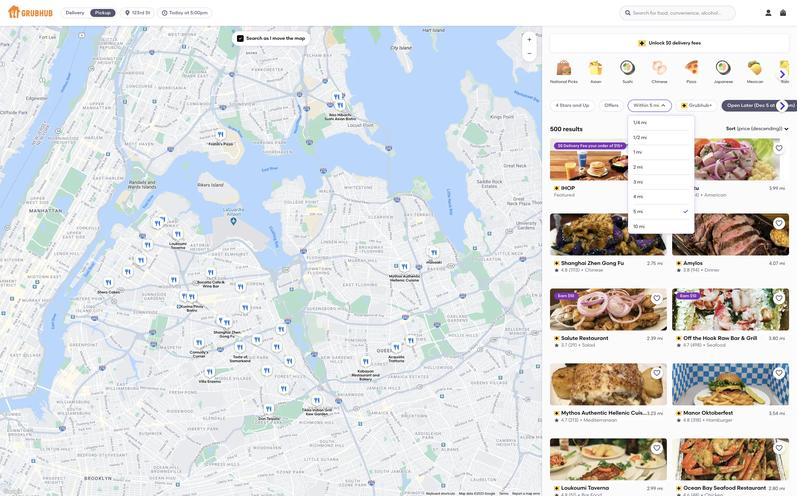Task type: describe. For each thing, give the bounding box(es) containing it.
taste
[[233, 355, 243, 359]]

tikka
[[302, 408, 311, 412]]

save this restaurant button for mythos authentic hellenic cuisine
[[651, 367, 663, 379]]

star icon image for loukoumi taverna
[[554, 493, 559, 496]]

off the hook raw bar & grill logo image
[[672, 288, 789, 331]]

mamajuana cafe of woodside image
[[167, 273, 180, 288]]

kusina pinoy bistro image
[[185, 290, 198, 305]]

bay
[[702, 485, 712, 491]]

mi for 3.23 mi
[[657, 411, 663, 416]]

japanese image
[[712, 60, 735, 75]]

0 vertical spatial pizza
[[687, 79, 696, 84]]

erasmo
[[207, 379, 221, 384]]

mythos for mythos authentic hellenic cuisine
[[561, 410, 580, 416]]

save this restaurant button for ocean bay seafood restaurant
[[773, 442, 785, 454]]

move
[[273, 36, 285, 41]]

4.07
[[769, 261, 778, 266]]

hook
[[703, 335, 717, 341]]

subscription pass image for kantu
[[676, 186, 682, 191]]

bistro inside ikko hibachi sushi asian bistro
[[346, 117, 356, 121]]

list box containing 1/4 mi
[[634, 115, 689, 234]]

terms link
[[499, 492, 508, 495]]

kantu
[[683, 185, 699, 191]]

loukoumi taverna inside map region
[[169, 242, 187, 250]]

123rd st button
[[120, 8, 157, 18]]

a
[[523, 492, 525, 495]]

4.8 for manor oktoberfest
[[683, 417, 690, 423]]

2
[[634, 164, 636, 170]]

subscription pass image for loukoumi taverna
[[554, 486, 560, 491]]

minus icon image
[[526, 50, 533, 57]]

• for zhen
[[581, 267, 583, 273]]

samarkand
[[230, 359, 250, 363]]

& inside "mythos authentic hellenic cuisine bocaito cafe & wine bar shero cakes"
[[222, 280, 224, 284]]

ihop image
[[234, 280, 247, 295]]

none field containing sort
[[726, 126, 789, 132]]

save this restaurant image for manor oktoberfest
[[775, 369, 783, 377]]

uncle jack's steakhouse image
[[425, 244, 438, 259]]

oceanic boil image
[[250, 333, 264, 348]]

restaurant for salute
[[579, 335, 608, 341]]

5 mi option
[[634, 204, 689, 219]]

earn $10 for salute
[[558, 293, 574, 298]]

3
[[634, 179, 636, 185]]

connolly's corner image
[[192, 336, 206, 351]]

mediterranean
[[584, 417, 617, 423]]

save this restaurant button for manor oktoberfest
[[773, 367, 785, 379]]

1 horizontal spatial delivery
[[564, 143, 579, 148]]

kusina
[[180, 305, 192, 309]]

taste of samarkand image
[[233, 341, 247, 355]]

save this restaurant button for loukoumi taverna
[[651, 442, 663, 454]]

star icon image for mythos authentic hellenic cuisine
[[554, 418, 559, 423]]

1 horizontal spatial grill
[[747, 335, 757, 341]]

oktoberfest
[[702, 410, 733, 416]]

$10 for off
[[690, 293, 696, 298]]

ikko hibachi sushi asian bistro
[[324, 113, 356, 121]]

villa
[[199, 379, 206, 384]]

delivery inside button
[[66, 10, 84, 16]]

mi for 1/4 mi
[[641, 120, 647, 125]]

open later (dec 5 at 5:00pm)
[[727, 103, 795, 108]]

tikka indian grill kew garden don tequila
[[258, 408, 332, 421]]

mi for 3.80 mi
[[780, 336, 785, 341]]

trattoria l'incontro image
[[156, 213, 169, 227]]

restaurant for kabayan
[[352, 373, 372, 378]]

$10 for salute
[[568, 293, 574, 298]]

dinner
[[705, 267, 719, 273]]

stars
[[560, 103, 572, 108]]

0 vertical spatial $0
[[666, 40, 671, 46]]

map data ©2023 google
[[459, 492, 495, 495]]

unlock $0 delivery fees
[[649, 40, 701, 46]]

star icon image for amylos
[[676, 268, 682, 273]]

authentic for mythos authentic hellenic cuisine
[[582, 410, 607, 416]]

ihop logo image
[[550, 138, 667, 181]]

mi right within at the right top
[[654, 103, 659, 108]]

chez olivia image
[[151, 217, 164, 231]]

acquista trattoria image
[[390, 341, 403, 355]]

japanese
[[714, 79, 733, 84]]

123rd
[[132, 10, 144, 16]]

hibachi
[[337, 113, 351, 117]]

0 horizontal spatial svg image
[[625, 10, 632, 16]]

1 horizontal spatial &
[[741, 335, 745, 341]]

shanghai zhen gong fu inside map region
[[213, 330, 240, 339]]

2.80 mi
[[769, 486, 785, 491]]

2 horizontal spatial 5
[[766, 103, 769, 108]]

3.80
[[769, 336, 778, 341]]

later
[[741, 103, 753, 108]]

subscription pass image for amylos
[[676, 261, 682, 266]]

error
[[533, 492, 540, 495]]

terms
[[499, 492, 508, 495]]

fratilli's
[[208, 142, 222, 146]]

fees
[[692, 40, 701, 46]]

10
[[634, 223, 638, 229]]

save this restaurant image for amylos
[[775, 219, 783, 227]]

tikka indian grill kew garden image
[[310, 394, 324, 408]]

of inside taste of samarkand
[[243, 355, 247, 359]]

garden
[[314, 412, 328, 416]]

off the hook raw bar & grill image
[[141, 238, 154, 253]]

subscription pass image for ihop
[[554, 186, 560, 191]]

1 vertical spatial seafood
[[714, 485, 736, 491]]

1 vertical spatial at
[[770, 103, 775, 108]]

italian image
[[776, 60, 797, 75]]

1/4 mi
[[634, 120, 647, 125]]

travesias restaurant image
[[330, 90, 343, 105]]

0 vertical spatial shanghai
[[561, 260, 586, 266]]

shero
[[97, 290, 108, 295]]

mexican image
[[744, 60, 767, 75]]

mi for 1 mi
[[636, 149, 642, 155]]

0 horizontal spatial chinese
[[585, 267, 603, 273]]

authentic for mythos authentic hellenic cuisine bocaito cafe & wine bar shero cakes
[[403, 274, 420, 279]]

salute restaurant logo image
[[550, 288, 667, 331]]

mi for 2.75 mi
[[657, 261, 663, 266]]

loukoumi taverna image
[[171, 227, 184, 242]]

3.23
[[647, 411, 656, 416]]

your
[[588, 143, 597, 148]]

2 vertical spatial restaurant
[[737, 485, 766, 491]]

indian
[[312, 408, 324, 412]]

(dec
[[754, 103, 765, 108]]

save this restaurant image for loukoumi taverna
[[653, 444, 661, 452]]

1 horizontal spatial gong
[[602, 260, 616, 266]]

sort ( price (descending) )
[[726, 126, 783, 131]]

1.78
[[648, 186, 656, 191]]

• right (54)
[[701, 192, 703, 198]]

3.54 mi
[[769, 411, 785, 416]]

tequila
[[266, 417, 279, 421]]

ikko hibachi sushi asian bistro image
[[333, 99, 347, 113]]

bocaito
[[197, 280, 211, 284]]

1 vertical spatial $0
[[558, 143, 563, 148]]

psari seafood restaurant image
[[121, 265, 134, 280]]

connolly's
[[190, 350, 208, 355]]

1 horizontal spatial shanghai zhen gong fu
[[561, 260, 624, 266]]

subscription pass image for ocean bay seafood restaurant
[[676, 486, 682, 491]]

4.7 (213)
[[561, 417, 579, 423]]

3.80 mi
[[769, 336, 785, 341]]

shortcuts
[[441, 492, 455, 495]]

telly's taverna image
[[149, 216, 163, 231]]

salute restaurant
[[561, 335, 608, 341]]

0 vertical spatial the
[[286, 36, 293, 41]]

map region
[[0, 0, 577, 496]]

mi for 2 mi
[[637, 164, 643, 170]]

at inside today at 5:00pm button
[[184, 10, 189, 16]]

1 horizontal spatial fu
[[618, 260, 624, 266]]

mi for 10 mi
[[639, 223, 645, 229]]

3.23 mi
[[647, 411, 663, 416]]

masaaki image
[[427, 246, 441, 261]]

keyboard shortcuts
[[426, 492, 455, 495]]

manor
[[683, 410, 700, 416]]

taverna inside loukoumi taverna
[[171, 246, 185, 250]]

mi for 4 mi
[[637, 194, 643, 199]]

ruta oaxaca mexican cuisine image
[[134, 254, 148, 268]]

3.7
[[561, 342, 567, 348]]

4 for 4 mi
[[634, 194, 636, 199]]

0 horizontal spatial save this restaurant image
[[653, 369, 661, 377]]

mi for 2.39 mi
[[657, 336, 663, 341]]

1 vertical spatial loukoumi taverna
[[561, 485, 609, 491]]

0 vertical spatial zhen
[[588, 260, 601, 266]]

chinese image
[[648, 60, 671, 75]]

1 horizontal spatial 5
[[650, 103, 652, 108]]

1 horizontal spatial bar
[[731, 335, 740, 341]]

mythos authentic hellenic cuisine logo image
[[550, 363, 667, 406]]

4.7 (498)
[[683, 342, 702, 348]]

• chinese
[[581, 267, 603, 273]]

salad
[[582, 342, 595, 348]]

2 mi
[[634, 164, 643, 170]]

shanghai zhen gong fu logo image
[[550, 213, 667, 256]]

delivery
[[672, 40, 690, 46]]

bakery
[[359, 377, 372, 382]]

st
[[145, 10, 150, 16]]

Search for food, convenience, alcohol... search field
[[620, 6, 736, 20]]

subscription pass image for off the hook raw bar & grill
[[676, 336, 682, 341]]

grubhub plus flag logo image for unlock $0 delivery fees
[[638, 40, 646, 46]]

american
[[704, 192, 726, 198]]

$0 delivery fee your order of $15+
[[558, 143, 623, 148]]

1 horizontal spatial svg image
[[779, 9, 787, 17]]



Task type: locate. For each thing, give the bounding box(es) containing it.
kew
[[306, 412, 313, 416]]

1 horizontal spatial cuisine
[[631, 410, 651, 416]]

today at 5:00pm button
[[157, 8, 215, 18]]

check icon image
[[683, 208, 689, 215]]

results
[[563, 125, 583, 133]]

gong down shanghai zhen gong fu image
[[219, 334, 229, 339]]

4.7 for mythos authentic hellenic cuisine
[[561, 417, 567, 423]]

1 horizontal spatial the
[[693, 335, 702, 341]]

0 vertical spatial sushi
[[623, 79, 633, 84]]

mi right 4.07
[[780, 261, 785, 266]]

don tequila image
[[262, 402, 275, 417]]

4.7 for off the hook raw bar & grill
[[683, 342, 689, 348]]

earn for salute restaurant
[[558, 293, 567, 298]]

1 horizontal spatial pizza
[[687, 79, 696, 84]]

ihop
[[561, 185, 575, 191]]

1 horizontal spatial loukoumi taverna
[[561, 485, 609, 491]]

mi for 2.99 mi
[[657, 486, 663, 491]]

2 earn $10 from the left
[[680, 293, 696, 298]]

salute
[[561, 335, 578, 341]]

cuisine for mythos authentic hellenic cuisine bocaito cafe & wine bar shero cakes
[[406, 278, 419, 283]]

save this restaurant button for kantu
[[773, 142, 785, 154]]

mi for 1.78 mi
[[657, 186, 663, 191]]

gong up • chinese
[[602, 260, 616, 266]]

manor oktoberfest logo image
[[672, 363, 789, 406]]

fu left 2.75
[[618, 260, 624, 266]]

0 vertical spatial grubhub plus flag logo image
[[638, 40, 646, 46]]

pizza image
[[680, 60, 703, 75]]

(descending)
[[751, 126, 781, 131]]

0 vertical spatial mythos
[[389, 274, 402, 279]]

at right (dec
[[770, 103, 775, 108]]

0 horizontal spatial loukoumi taverna
[[169, 242, 187, 250]]

4.07 mi
[[769, 261, 785, 266]]

0 horizontal spatial grubhub plus flag logo image
[[638, 40, 646, 46]]

0 vertical spatial save this restaurant image
[[775, 294, 783, 302]]

acquista trattoria
[[388, 355, 404, 363]]

0 horizontal spatial the
[[286, 36, 293, 41]]

subscription pass image for shanghai zhen gong fu
[[554, 261, 560, 266]]

ikko
[[329, 113, 336, 117]]

2.99
[[647, 486, 656, 491]]

cuisine
[[406, 278, 419, 283], [631, 410, 651, 416]]

star icon image for off the hook raw bar & grill
[[676, 343, 682, 348]]

$10 down 4.8 (1113) on the bottom of the page
[[568, 293, 574, 298]]

svg image inside 123rd st button
[[124, 10, 131, 16]]

mi down 3 mi
[[637, 194, 643, 199]]

mi right 3.54
[[780, 411, 785, 416]]

earn $10 down 4.8 (1113) on the bottom of the page
[[558, 293, 574, 298]]

at right today
[[184, 10, 189, 16]]

list box
[[634, 115, 689, 234]]

kusina pinoy bistro
[[180, 305, 203, 313]]

$10 down 3.8 (94)
[[690, 293, 696, 298]]

salute restaurant image
[[274, 323, 288, 337]]

0 vertical spatial restaurant
[[579, 335, 608, 341]]

ocean bay seafood restaurant
[[683, 485, 766, 491]]

seafood
[[707, 342, 726, 348], [714, 485, 736, 491]]

0 horizontal spatial &
[[222, 280, 224, 284]]

1 vertical spatial map
[[526, 492, 532, 495]]

• for oktoberfest
[[703, 417, 705, 423]]

asian down asian image
[[591, 79, 601, 84]]

asian image
[[584, 60, 608, 75]]

mi right the 1/4
[[641, 120, 647, 125]]

star icon image
[[554, 268, 559, 273], [676, 268, 682, 273], [554, 343, 559, 348], [676, 343, 682, 348], [554, 418, 559, 423], [676, 418, 682, 423], [554, 493, 559, 496], [676, 493, 682, 496]]

1 horizontal spatial earn $10
[[680, 293, 696, 298]]

0 vertical spatial authentic
[[403, 274, 420, 279]]

shanghai zhen gong fu up • chinese
[[561, 260, 624, 266]]

0 horizontal spatial bistro
[[187, 309, 197, 313]]

0 horizontal spatial asian
[[335, 117, 345, 121]]

mi for 3 mi
[[637, 179, 643, 185]]

& right the 'cafe'
[[222, 280, 224, 284]]

loukoumi inside map region
[[169, 242, 187, 246]]

(54) • american
[[691, 192, 726, 198]]

shanghai inside shanghai zhen gong fu
[[213, 330, 231, 335]]

1 horizontal spatial of
[[609, 143, 613, 148]]

shanghai zhen gong fu image
[[220, 316, 234, 331]]

0 horizontal spatial at
[[184, 10, 189, 16]]

4.8 down manor
[[683, 417, 690, 423]]

0 horizontal spatial map
[[295, 36, 305, 41]]

1 vertical spatial gong
[[219, 334, 229, 339]]

$10
[[568, 293, 574, 298], [690, 293, 696, 298]]

seafood right 'bay'
[[714, 485, 736, 491]]

star icon image for ocean bay seafood restaurant
[[676, 493, 682, 496]]

zhen inside shanghai zhen gong fu
[[231, 330, 240, 335]]

1 $10 from the left
[[568, 293, 574, 298]]

1 horizontal spatial $10
[[690, 293, 696, 298]]

el gauchito image
[[239, 301, 252, 316]]

mi right 2.39
[[657, 336, 663, 341]]

1 vertical spatial 4.8
[[683, 417, 690, 423]]

1 vertical spatial and
[[372, 373, 379, 378]]

the right move
[[286, 36, 293, 41]]

1 vertical spatial grill
[[324, 408, 332, 412]]

mythos authentic hellenic cuisine
[[561, 410, 651, 416]]

sushi image
[[616, 60, 639, 75]]

1 horizontal spatial taverna
[[588, 485, 609, 491]]

hellenic up mediterranean
[[609, 410, 630, 416]]

mi right "1/2"
[[641, 135, 647, 140]]

4 down the 3
[[634, 194, 636, 199]]

save this restaurant image
[[653, 144, 661, 152], [775, 144, 783, 152], [775, 219, 783, 227], [653, 294, 661, 302], [775, 369, 783, 377], [653, 444, 661, 452], [775, 444, 783, 452]]

cuisine for mythos authentic hellenic cuisine
[[631, 410, 651, 416]]

fu inside shanghai zhen gong fu
[[230, 334, 234, 339]]

1 vertical spatial of
[[243, 355, 247, 359]]

mi right 2.75
[[657, 261, 663, 266]]

wine
[[203, 284, 212, 288]]

10 mi
[[634, 223, 645, 229]]

grill
[[747, 335, 757, 341], [324, 408, 332, 412]]

• right (29)
[[579, 342, 580, 348]]

1 vertical spatial pizza
[[223, 142, 233, 146]]

fratilli's pizza
[[208, 142, 233, 146]]

earn $10 down 3.8
[[680, 293, 696, 298]]

•
[[701, 192, 703, 198], [581, 267, 583, 273], [701, 267, 703, 273], [579, 342, 580, 348], [703, 342, 705, 348], [580, 417, 582, 423], [703, 417, 705, 423]]

earn for off the hook raw bar & grill
[[680, 293, 689, 298]]

gong inside shanghai zhen gong fu
[[219, 334, 229, 339]]

restaurant up salad
[[579, 335, 608, 341]]

1 vertical spatial subscription pass image
[[554, 411, 560, 416]]

chinese down chinese image
[[652, 79, 668, 84]]

grubhub plus flag logo image for grubhub+
[[681, 103, 688, 108]]

stix kosher restaurant image
[[270, 340, 283, 355]]

delivery left the fee
[[564, 143, 579, 148]]

0 vertical spatial bar
[[213, 284, 219, 288]]

acquista
[[388, 355, 404, 359]]

bocaito cafe & wine bar image
[[204, 266, 217, 281]]

5 right within at the right top
[[650, 103, 652, 108]]

ocean bay seafood restaurant logo image
[[672, 438, 789, 481]]

1 horizontal spatial save this restaurant image
[[775, 294, 783, 302]]

delivery left the "pickup"
[[66, 10, 84, 16]]

1 horizontal spatial $0
[[666, 40, 671, 46]]

0 vertical spatial subscription pass image
[[676, 336, 682, 341]]

seafood down off the hook raw bar & grill on the bottom
[[707, 342, 726, 348]]

5 up the 10
[[634, 209, 636, 214]]

5:00pm)
[[776, 103, 795, 108]]

bar right wine
[[213, 284, 219, 288]]

0 vertical spatial &
[[222, 280, 224, 284]]

0 horizontal spatial grill
[[324, 408, 332, 412]]

manor oktoberfest image
[[260, 364, 273, 378]]

& right raw
[[741, 335, 745, 341]]

today
[[169, 10, 183, 16]]

delivery button
[[61, 8, 89, 18]]

1 vertical spatial zhen
[[231, 330, 240, 335]]

mi right 3.23
[[657, 411, 663, 416]]

national picks image
[[552, 60, 576, 75]]

500 results
[[550, 125, 583, 133]]

0 vertical spatial 4
[[556, 103, 559, 108]]

0 horizontal spatial zhen
[[231, 330, 240, 335]]

villa erasmo image
[[203, 365, 216, 380]]

fratilli's pizza image
[[214, 128, 227, 142]]

0 horizontal spatial authentic
[[403, 274, 420, 279]]

grubhub plus flag logo image left unlock
[[638, 40, 646, 46]]

manor oktoberfest
[[683, 410, 733, 416]]

2.39
[[647, 336, 656, 341]]

• right (498)
[[703, 342, 705, 348]]

mi for 1/2 mi
[[641, 135, 647, 140]]

loukoumi taverna
[[169, 242, 187, 250], [561, 485, 609, 491]]

national picks
[[550, 79, 578, 84]]

asian down ikko hibachi sushi asian bistro icon
[[335, 117, 345, 121]]

• for the
[[703, 342, 705, 348]]

5 inside option
[[634, 209, 636, 214]]

• salad
[[579, 342, 595, 348]]

earn down 4.8 (1113) on the bottom of the page
[[558, 293, 567, 298]]

shanghai down ocean bay seafood restaurant icon
[[213, 330, 231, 335]]

loukoumi taverna logo image
[[550, 438, 667, 481]]

sushi down sushi image
[[623, 79, 633, 84]]

google image
[[2, 487, 24, 496]]

4.7 left (213)
[[561, 417, 567, 423]]

• for authentic
[[580, 417, 582, 423]]

1 horizontal spatial 4.7
[[683, 342, 689, 348]]

asian inside ikko hibachi sushi asian bistro
[[335, 117, 345, 121]]

1 vertical spatial taverna
[[588, 485, 609, 491]]

2 $10 from the left
[[690, 293, 696, 298]]

1 horizontal spatial bistro
[[346, 117, 356, 121]]

4.8 for shanghai zhen gong fu
[[561, 267, 568, 273]]

(
[[737, 126, 739, 131]]

save this restaurant image for kantu
[[775, 144, 783, 152]]

save this restaurant button for amylos
[[773, 217, 785, 229]]

search
[[246, 36, 262, 41]]

kabayan restaurant and bakery villa erasmo
[[199, 369, 379, 384]]

(94)
[[691, 267, 700, 273]]

1 mi
[[634, 149, 642, 155]]

0 horizontal spatial bar
[[213, 284, 219, 288]]

2.80
[[769, 486, 778, 491]]

and for bakery
[[372, 373, 379, 378]]

moca asian bistro image
[[283, 355, 296, 369]]

restaurant down kabayan restaurant and bakery "icon"
[[352, 373, 372, 378]]

restaurant inside "kabayan restaurant and bakery villa erasmo"
[[352, 373, 372, 378]]

mi for 5 mi
[[637, 209, 643, 214]]

0 horizontal spatial earn
[[558, 293, 567, 298]]

cakes
[[108, 290, 120, 295]]

2 horizontal spatial restaurant
[[737, 485, 766, 491]]

google
[[485, 492, 495, 495]]

mythos inside "mythos authentic hellenic cuisine bocaito cafe & wine bar shero cakes"
[[389, 274, 402, 279]]

pickup button
[[89, 8, 117, 18]]

amylos image
[[132, 252, 146, 267]]

ocean bay seafood restaurant image
[[215, 314, 228, 328]]

and right the bakery
[[372, 373, 379, 378]]

grill right indian
[[324, 408, 332, 412]]

earn $10 for off
[[680, 293, 696, 298]]

1 vertical spatial authentic
[[582, 410, 607, 416]]

mythos for mythos authentic hellenic cuisine bocaito cafe & wine bar shero cakes
[[389, 274, 402, 279]]

0 horizontal spatial $10
[[568, 293, 574, 298]]

mi right 2
[[637, 164, 643, 170]]

svg image
[[779, 9, 787, 17], [625, 10, 632, 16]]

kantu image
[[277, 382, 290, 397]]

3.99
[[769, 186, 778, 191]]

2 earn from the left
[[680, 293, 689, 298]]

zhen up "taste of samarkand" icon
[[231, 330, 240, 335]]

bar right raw
[[731, 335, 740, 341]]

mi inside option
[[637, 209, 643, 214]]

4.8 left (1113)
[[561, 267, 568, 273]]

grubhub plus flag logo image left grubhub+
[[681, 103, 688, 108]]

1 vertical spatial bistro
[[187, 309, 197, 313]]

sort
[[726, 126, 736, 131]]

cuisine inside "mythos authentic hellenic cuisine bocaito cafe & wine bar shero cakes"
[[406, 278, 419, 283]]

2 vertical spatial subscription pass image
[[554, 486, 560, 491]]

• seafood
[[703, 342, 726, 348]]

1 vertical spatial hellenic
[[609, 410, 630, 416]]

1 vertical spatial shanghai
[[213, 330, 231, 335]]

1 earn $10 from the left
[[558, 293, 574, 298]]

• right (94)
[[701, 267, 703, 273]]

sripraphai thai restaurant image
[[178, 290, 191, 304]]

grubhub plus flag logo image
[[638, 40, 646, 46], [681, 103, 688, 108]]

mi for 4.07 mi
[[780, 261, 785, 266]]

map right a
[[526, 492, 532, 495]]

4.8 (318)
[[683, 417, 701, 423]]

unlock
[[649, 40, 665, 46]]

mi up 10 mi at the right of the page
[[637, 209, 643, 214]]

star icon image for shanghai zhen gong fu
[[554, 268, 559, 273]]

$0
[[666, 40, 671, 46], [558, 143, 563, 148]]

hellenic inside "mythos authentic hellenic cuisine bocaito cafe & wine bar shero cakes"
[[390, 278, 405, 283]]

cafe
[[212, 280, 221, 284]]

main navigation navigation
[[0, 0, 797, 26]]

• hamburger
[[703, 417, 733, 423]]

4
[[556, 103, 559, 108], [634, 194, 636, 199]]

restaurant left '2.80'
[[737, 485, 766, 491]]

i
[[270, 36, 271, 41]]

delivery
[[66, 10, 84, 16], [564, 143, 579, 148]]

0 vertical spatial grill
[[747, 335, 757, 341]]

hamburger
[[706, 417, 733, 423]]

the up (498)
[[693, 335, 702, 341]]

(213)
[[568, 417, 579, 423]]

chinese right (1113)
[[585, 267, 603, 273]]

authentic inside "mythos authentic hellenic cuisine bocaito cafe & wine bar shero cakes"
[[403, 274, 420, 279]]

and inside "kabayan restaurant and bakery villa erasmo"
[[372, 373, 379, 378]]

0 vertical spatial 4.7
[[683, 342, 689, 348]]

• right (318)
[[703, 417, 705, 423]]

kabayan restaurant and bakery image
[[359, 355, 372, 370]]

shanghai zhen gong fu down ocean bay seafood restaurant icon
[[213, 330, 240, 339]]

1 horizontal spatial 4
[[634, 194, 636, 199]]

report a map error
[[512, 492, 540, 495]]

0 horizontal spatial loukoumi
[[169, 242, 187, 246]]

bistro down kusina pinoy bistro image at the left bottom of page
[[187, 309, 197, 313]]

1 earn from the left
[[558, 293, 567, 298]]

amylos logo image
[[672, 213, 789, 256]]

subscription pass image for salute restaurant
[[554, 336, 560, 341]]

data
[[466, 492, 473, 495]]

mi right '2.80'
[[780, 486, 785, 491]]

mi for 2.80 mi
[[780, 486, 785, 491]]

kantu  logo image
[[672, 138, 789, 181]]

1/2
[[634, 135, 640, 140]]

4 left stars
[[556, 103, 559, 108]]

1 vertical spatial grubhub plus flag logo image
[[681, 103, 688, 108]]

mi right 1
[[636, 149, 642, 155]]

earn down 3.8
[[680, 293, 689, 298]]

plus icon image
[[526, 36, 533, 43]]

1.78 mi
[[648, 186, 663, 191]]

1 vertical spatial delivery
[[564, 143, 579, 148]]

1 horizontal spatial and
[[573, 103, 582, 108]]

0 vertical spatial bistro
[[346, 117, 356, 121]]

subscription pass image
[[554, 186, 560, 191], [676, 186, 682, 191], [554, 261, 560, 266], [676, 261, 682, 266], [554, 336, 560, 341], [676, 411, 682, 416], [676, 486, 682, 491]]

taverna down the loukoumi taverna image
[[171, 246, 185, 250]]

of right taste
[[243, 355, 247, 359]]

svg image
[[765, 9, 773, 17], [124, 10, 131, 16], [161, 10, 168, 16], [238, 37, 242, 41], [661, 103, 666, 108], [784, 126, 789, 132]]

save this restaurant image for ocean bay seafood restaurant
[[775, 444, 783, 452]]

fu up "taste of samarkand" icon
[[230, 334, 234, 339]]

svg image inside today at 5:00pm button
[[161, 10, 168, 16]]

within 5 mi
[[634, 103, 659, 108]]

pizza
[[687, 79, 696, 84], [223, 142, 233, 146]]

• for restaurant
[[579, 342, 580, 348]]

grill left 3.80
[[747, 335, 757, 341]]

amylos
[[683, 260, 703, 266]]

bar inside "mythos authentic hellenic cuisine bocaito cafe & wine bar shero cakes"
[[213, 284, 219, 288]]

star icon image for manor oktoberfest
[[676, 418, 682, 423]]

mi right the 10
[[639, 223, 645, 229]]

mexican
[[747, 79, 763, 84]]

0 vertical spatial loukoumi taverna
[[169, 242, 187, 250]]

grill inside tikka indian grill kew garden don tequila
[[324, 408, 332, 412]]

3 mi
[[634, 179, 643, 185]]

subscription pass image for manor oktoberfest
[[676, 411, 682, 416]]

mi right 2.99
[[657, 486, 663, 491]]

0 vertical spatial and
[[573, 103, 582, 108]]

• right (1113)
[[581, 267, 583, 273]]

1 horizontal spatial asian
[[591, 79, 601, 84]]

trattoria
[[388, 359, 404, 363]]

$0 right unlock
[[666, 40, 671, 46]]

and left up
[[573, 103, 582, 108]]

4.7 down off
[[683, 342, 689, 348]]

(1113)
[[569, 267, 580, 273]]

1
[[634, 149, 635, 155]]

1 horizontal spatial at
[[770, 103, 775, 108]]

taverna down loukoumi taverna logo
[[588, 485, 609, 491]]

0 vertical spatial seafood
[[707, 342, 726, 348]]

1 horizontal spatial loukoumi
[[561, 485, 587, 491]]

subscription pass image
[[676, 336, 682, 341], [554, 411, 560, 416], [554, 486, 560, 491]]

0 vertical spatial 4.8
[[561, 267, 568, 273]]

zhen up • chinese
[[588, 260, 601, 266]]

1 vertical spatial loukoumi
[[561, 485, 587, 491]]

star icon image for salute restaurant
[[554, 343, 559, 348]]

pinoy
[[193, 305, 203, 309]]

sizzle falafel bar & shawarma image
[[404, 334, 417, 349]]

hellenic for mythos authentic hellenic cuisine bocaito cafe & wine bar shero cakes
[[390, 278, 405, 283]]

pizza inside map region
[[223, 142, 233, 146]]

5
[[650, 103, 652, 108], [766, 103, 769, 108], [634, 209, 636, 214]]

)
[[781, 126, 783, 131]]

mythos authentic hellenic cuisine image
[[398, 260, 411, 275]]

fee
[[580, 143, 587, 148]]

mi
[[654, 103, 659, 108], [641, 120, 647, 125], [641, 135, 647, 140], [636, 149, 642, 155], [637, 164, 643, 170], [637, 179, 643, 185], [657, 186, 663, 191], [780, 186, 785, 191], [637, 194, 643, 199], [637, 209, 643, 214], [639, 223, 645, 229], [657, 261, 663, 266], [780, 261, 785, 266], [657, 336, 663, 341], [780, 336, 785, 341], [657, 411, 663, 416], [780, 411, 785, 416], [657, 486, 663, 491], [780, 486, 785, 491]]

None field
[[726, 126, 789, 132]]

0 vertical spatial loukoumi
[[169, 242, 187, 246]]

1 horizontal spatial chinese
[[652, 79, 668, 84]]

1 vertical spatial fu
[[230, 334, 234, 339]]

1 horizontal spatial sushi
[[623, 79, 633, 84]]

$0 down 500
[[558, 143, 563, 148]]

1 horizontal spatial zhen
[[588, 260, 601, 266]]

shero cakes image
[[102, 276, 115, 291]]

&
[[222, 280, 224, 284], [741, 335, 745, 341]]

4.8
[[561, 267, 568, 273], [683, 417, 690, 423]]

mi for 3.54 mi
[[780, 411, 785, 416]]

bar
[[213, 284, 219, 288], [731, 335, 740, 341]]

open
[[727, 103, 740, 108]]

1 horizontal spatial map
[[526, 492, 532, 495]]

save this restaurant image
[[775, 294, 783, 302], [653, 369, 661, 377]]

shanghai up (1113)
[[561, 260, 586, 266]]

0 vertical spatial of
[[609, 143, 613, 148]]

sushi inside ikko hibachi sushi asian bistro
[[324, 117, 334, 121]]

sushi left hibachi
[[324, 117, 334, 121]]

0 horizontal spatial 5
[[634, 209, 636, 214]]

of left $15+
[[609, 143, 613, 148]]

0 vertical spatial map
[[295, 36, 305, 41]]

1 vertical spatial 4
[[634, 194, 636, 199]]

subscription pass image for mythos authentic hellenic cuisine
[[554, 411, 560, 416]]

map
[[459, 492, 466, 495]]

0 vertical spatial fu
[[618, 260, 624, 266]]

1 horizontal spatial 4.8
[[683, 417, 690, 423]]

shanghai
[[561, 260, 586, 266], [213, 330, 231, 335]]

0 horizontal spatial hellenic
[[390, 278, 405, 283]]

map right move
[[295, 36, 305, 41]]

mi right the 3
[[637, 179, 643, 185]]

1 vertical spatial asian
[[335, 117, 345, 121]]

4 for 4 stars and up
[[556, 103, 559, 108]]

search as i move the map
[[246, 36, 305, 41]]

0 horizontal spatial cuisine
[[406, 278, 419, 283]]

hellenic down the mythos authentic hellenic cuisine image
[[390, 278, 405, 283]]

pizza down "pizza" image
[[687, 79, 696, 84]]

mi right 3.80
[[780, 336, 785, 341]]

pickup
[[95, 10, 111, 16]]

5 right (dec
[[766, 103, 769, 108]]

mi right 1.78
[[657, 186, 663, 191]]

1 vertical spatial the
[[693, 335, 702, 341]]

0 horizontal spatial 4.7
[[561, 417, 567, 423]]

• right (213)
[[580, 417, 582, 423]]

and for up
[[573, 103, 582, 108]]

mi right 3.99
[[780, 186, 785, 191]]

bistro down ikko hibachi sushi asian bistro icon
[[346, 117, 356, 121]]

pizza right fratilli's
[[223, 142, 233, 146]]

• mediterranean
[[580, 417, 617, 423]]

bistro inside kusina pinoy bistro
[[187, 309, 197, 313]]

mi for 3.99 mi
[[780, 186, 785, 191]]

0 vertical spatial cuisine
[[406, 278, 419, 283]]

hellenic for mythos authentic hellenic cuisine
[[609, 410, 630, 416]]

taste of samarkand
[[230, 355, 250, 363]]



Task type: vqa. For each thing, say whether or not it's contained in the screenshot.


